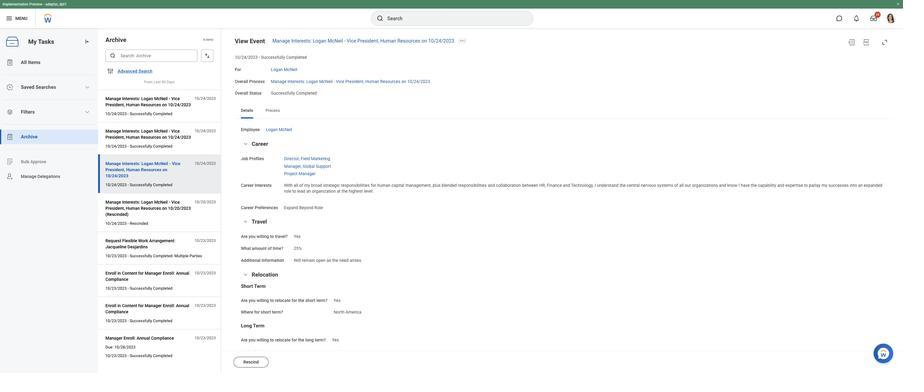 Task type: describe. For each thing, give the bounding box(es) containing it.
request flexible work arrangement: jacqueline desjardins
[[106, 239, 175, 250]]

with all of my broad strategic responsibilities for human capital management, plus blended responsibilities and collaboration between hr, finance and technology, i understand the central nervous systems of all our organizations and know i have the capability and expertise to parlay my successes into an expanded role to lead an organization at the highest level.
[[284, 183, 884, 194]]

where for short
[[241, 310, 253, 315]]

manage interests: logan mcneil - vice president, human resources on 10/24/2023 for second the manage interests: logan mcneil - vice president, human resources on 10/24/2023 "button"
[[106, 129, 191, 140]]

role
[[315, 205, 323, 210]]

strategic
[[323, 183, 340, 188]]

president, for third the manage interests: logan mcneil - vice president, human resources on 10/24/2023 "button" from the bottom
[[106, 102, 125, 107]]

president, for the manage interests: logan mcneil - vice president, human resources on 10/20/2023 (rescinded) button
[[106, 206, 125, 211]]

to for are you willing to relocate for the short term?
[[270, 298, 274, 303]]

will
[[294, 258, 301, 263]]

1 horizontal spatial long
[[306, 338, 314, 343]]

career for career preferences
[[241, 205, 254, 210]]

successfully for first the enroll in content for manager enroll: annual compliance button from the top
[[130, 286, 152, 291]]

our
[[685, 183, 691, 188]]

10/20/2023 inside 'manage interests: logan mcneil - vice president, human resources on 10/20/2023 (rescinded)'
[[168, 206, 191, 211]]

relocate for long term
[[275, 338, 291, 343]]

logan mcneil for 10/24/2023 - successfully completed
[[271, 67, 297, 72]]

filters button
[[0, 105, 98, 120]]

rename image
[[6, 158, 13, 166]]

manage inside 'manage interests: logan mcneil - vice president, human resources on 10/20/2023 (rescinded)'
[[106, 200, 121, 205]]

inbox large image
[[871, 15, 877, 21]]

due: 10/28/2023
[[106, 345, 136, 350]]

manager inside the items selected list
[[299, 172, 316, 176]]

project
[[284, 172, 298, 176]]

resources inside the manage interests: logan mcneil - vice president, human resources on 10/24/2023 link
[[380, 79, 401, 84]]

rescind button
[[234, 357, 269, 368]]

2 enroll in content for manager enroll: annual compliance button from the top
[[106, 302, 191, 316]]

25% element
[[294, 245, 302, 251]]

with
[[284, 183, 293, 188]]

north america inside long term 'group'
[[332, 350, 360, 355]]

for
[[235, 67, 241, 72]]

overall for overall status
[[235, 91, 248, 96]]

on for third the manage interests: logan mcneil - vice president, human resources on 10/24/2023 "button" from the bottom
[[162, 102, 167, 107]]

list containing all items
[[0, 55, 98, 184]]

close environment banner image
[[897, 2, 901, 6]]

view
[[235, 37, 248, 45]]

manage inside "manage delegations" link
[[21, 174, 36, 179]]

are you willing to relocate for the long term?
[[241, 338, 326, 343]]

short
[[241, 284, 253, 289]]

to for are you willing to travel?
[[270, 234, 274, 239]]

from
[[144, 80, 153, 84]]

director,
[[284, 156, 300, 161]]

details
[[241, 108, 253, 113]]

0 vertical spatial north america element
[[334, 309, 362, 315]]

compliance inside button
[[151, 336, 174, 341]]

perspective image
[[6, 109, 13, 116]]

long term group
[[241, 323, 885, 363]]

long term button
[[241, 323, 265, 329]]

global
[[303, 164, 315, 169]]

logan inside 'manage interests: logan mcneil - vice president, human resources on 10/20/2023 (rescinded)'
[[141, 200, 153, 205]]

0 horizontal spatial an
[[306, 189, 311, 194]]

career for career
[[252, 141, 268, 147]]

1 horizontal spatial process
[[266, 108, 280, 113]]

- inside 'manage interests: logan mcneil - vice president, human resources on 10/20/2023 (rescinded)'
[[169, 200, 170, 205]]

overall status element
[[271, 87, 317, 96]]

implementation
[[2, 2, 28, 6]]

1 and from the left
[[488, 183, 495, 188]]

3 and from the left
[[719, 183, 727, 188]]

2 my from the left
[[822, 183, 828, 188]]

saved searches button
[[0, 80, 98, 95]]

open
[[316, 258, 326, 263]]

yes for long term
[[332, 338, 339, 343]]

2 i from the left
[[739, 183, 740, 188]]

level.
[[364, 189, 374, 194]]

successfully for request flexible work arrangement: jacqueline desjardins button
[[130, 254, 152, 259]]

central
[[627, 183, 640, 188]]

bulk approve
[[21, 159, 46, 164]]

transformation import image
[[84, 39, 90, 45]]

are you willing to travel?
[[241, 234, 288, 239]]

manage delegations
[[21, 174, 60, 179]]

the inside group
[[298, 298, 304, 303]]

2 in from the top
[[117, 304, 121, 309]]

america for the topmost north america element
[[346, 310, 362, 315]]

are for short term
[[241, 298, 248, 303]]

mcneil inside 'manage interests: logan mcneil - vice president, human resources on 10/20/2023 (rescinded)'
[[154, 200, 168, 205]]

(rescinded)
[[106, 212, 129, 217]]

1 horizontal spatial 10/20/2023
[[195, 200, 216, 205]]

due:
[[106, 345, 113, 350]]

you for long
[[249, 338, 256, 343]]

relocation button
[[252, 272, 278, 278]]

resources for the manage interests: logan mcneil - vice president, human resources on 10/20/2023 (rescinded) button
[[141, 206, 161, 211]]

0 vertical spatial short
[[306, 298, 316, 303]]

manage interests: logan mcneil - vice president, human resources on 10/24/2023 link for process
[[271, 78, 430, 84]]

beyond
[[299, 205, 314, 210]]

adeptai_dpt1
[[45, 2, 67, 6]]

all
[[21, 60, 27, 65]]

items
[[28, 60, 40, 65]]

1 my from the left
[[304, 183, 310, 188]]

all items button
[[0, 55, 98, 70]]

flexible
[[122, 239, 137, 244]]

clipboard image for archive
[[6, 133, 13, 141]]

role
[[284, 189, 291, 194]]

project manager link
[[284, 170, 316, 176]]

parties
[[190, 254, 202, 259]]

request
[[106, 239, 121, 244]]

amount
[[252, 246, 267, 251]]

manage interests: logan mcneil - vice president, human resources on 10/20/2023 (rescinded)
[[106, 200, 191, 217]]

status
[[249, 91, 262, 96]]

tab list containing details
[[235, 104, 891, 119]]

25%
[[294, 246, 302, 251]]

last
[[154, 80, 161, 84]]

annual for first the enroll in content for manager enroll: annual compliance button from the top
[[176, 271, 189, 276]]

manage interests: logan mcneil - vice president, human resources on 10/24/2023 link for event
[[273, 38, 455, 44]]

term for short term
[[254, 284, 266, 289]]

director, field marketing link
[[284, 155, 330, 161]]

clipboard image for all items
[[6, 59, 13, 66]]

items
[[206, 38, 213, 41]]

multiple
[[174, 254, 189, 259]]

understand
[[597, 183, 619, 188]]

1 vertical spatial compliance
[[106, 310, 128, 315]]

sort image
[[204, 53, 210, 59]]

4 and from the left
[[778, 183, 785, 188]]

the capability
[[751, 183, 777, 188]]

manage interests: logan mcneil - vice president, human resources on 10/24/2023 for third the manage interests: logan mcneil - vice president, human resources on 10/24/2023 "button" from the bottom
[[106, 96, 191, 107]]

parlay
[[809, 183, 821, 188]]

you inside travel group
[[249, 234, 256, 239]]

0 vertical spatial yes element
[[294, 233, 301, 239]]

organizations
[[692, 183, 718, 188]]

view event
[[235, 37, 265, 45]]

annual for second the enroll in content for manager enroll: annual compliance button from the top
[[176, 304, 189, 309]]

travel button
[[252, 219, 267, 225]]

interests: inside 'manage interests: logan mcneil - vice president, human resources on 10/20/2023 (rescinded)'
[[122, 200, 140, 205]]

0 horizontal spatial process
[[249, 79, 265, 84]]

0 vertical spatial an
[[859, 183, 863, 188]]

long term
[[241, 323, 265, 329]]

2 enroll from the top
[[106, 304, 116, 309]]

willing for short term
[[257, 298, 269, 303]]

clock check image
[[6, 84, 13, 91]]

fullscreen image
[[882, 39, 889, 46]]

work
[[138, 239, 148, 244]]

tasks
[[38, 38, 54, 45]]

know
[[728, 183, 738, 188]]

bulk approve link
[[0, 155, 98, 169]]

logan mcneil for process
[[266, 127, 292, 132]]

relocate for short term
[[275, 298, 291, 303]]

logan mcneil link for process
[[266, 126, 292, 132]]

justify image
[[6, 15, 13, 22]]

willing for long term
[[257, 338, 269, 343]]

all items
[[21, 60, 40, 65]]

successfully completed
[[271, 91, 317, 96]]

plus
[[433, 183, 441, 188]]

2 manage interests: logan mcneil - vice president, human resources on 10/24/2023 button from the top
[[106, 128, 191, 141]]

3 manage interests: logan mcneil - vice president, human resources on 10/24/2023 button from the top
[[106, 160, 191, 180]]

export to excel image
[[848, 39, 856, 46]]

3 10/23/2023 - successfully completed from the top
[[106, 354, 172, 359]]

expand beyond role element
[[284, 204, 323, 210]]

10/28/2023
[[114, 345, 136, 350]]

enroll: for second the enroll in content for manager enroll: annual compliance button from the top
[[163, 304, 175, 309]]

2 horizontal spatial of
[[675, 183, 679, 188]]

1 horizontal spatial search image
[[376, 15, 384, 22]]

bulk
[[21, 159, 29, 164]]

you for short
[[249, 298, 256, 303]]

short term button
[[241, 284, 266, 289]]

searches
[[36, 84, 56, 90]]

have
[[741, 183, 750, 188]]

2 enroll in content for manager enroll: annual compliance from the top
[[106, 304, 189, 315]]

yes element for short term
[[334, 297, 341, 303]]

90
[[162, 80, 166, 84]]

to left "parlay"
[[805, 183, 808, 188]]

at
[[337, 189, 341, 194]]

my tasks
[[28, 38, 54, 45]]

item list element
[[98, 28, 221, 374]]

archive inside item list element
[[106, 36, 126, 44]]

notifications large image
[[854, 15, 860, 21]]

menu banner
[[0, 0, 904, 28]]

manager, global support link
[[284, 163, 331, 169]]

days
[[167, 80, 175, 84]]

technology,
[[571, 183, 594, 188]]

travel?
[[275, 234, 288, 239]]

profiles
[[249, 156, 264, 161]]

successfully for third the manage interests: logan mcneil - vice president, human resources on 10/24/2023 "button" from the bottom
[[130, 112, 152, 116]]

vice for first the manage interests: logan mcneil - vice president, human resources on 10/24/2023 "button" from the bottom
[[172, 161, 180, 166]]

menu
[[15, 16, 27, 21]]

successfully inside overall status element
[[271, 91, 295, 96]]

where for short term?
[[241, 310, 283, 315]]

will remain open as the need arises
[[294, 258, 361, 263]]

blended
[[442, 183, 457, 188]]

vice for third the manage interests: logan mcneil - vice president, human resources on 10/24/2023 "button" from the bottom
[[171, 96, 180, 101]]

event
[[250, 37, 265, 45]]

items selected list
[[284, 155, 341, 177]]

on for second the manage interests: logan mcneil - vice president, human resources on 10/24/2023 "button"
[[162, 135, 167, 140]]

human inside 'manage interests: logan mcneil - vice president, human resources on 10/20/2023 (rescinded)'
[[126, 206, 140, 211]]



Task type: vqa. For each thing, say whether or not it's contained in the screenshot.
Employee's Photo (Jacqueline Desjardins)
no



Task type: locate. For each thing, give the bounding box(es) containing it.
career left interests
[[241, 183, 254, 188]]

president, inside 'manage interests: logan mcneil - vice president, human resources on 10/20/2023 (rescinded)'
[[106, 206, 125, 211]]

0 vertical spatial enroll
[[106, 271, 116, 276]]

2 vertical spatial 10/23/2023 - successfully completed
[[106, 354, 172, 359]]

my up lead
[[304, 183, 310, 188]]

chevron down image
[[242, 273, 249, 277]]

are for long term
[[241, 338, 248, 343]]

2 10/23/2023 - successfully completed from the top
[[106, 319, 172, 324]]

1 enroll from the top
[[106, 271, 116, 276]]

1 vertical spatial career
[[241, 183, 254, 188]]

yes element inside long term 'group'
[[332, 337, 339, 343]]

33 button
[[867, 12, 881, 25]]

enroll in content for manager enroll: annual compliance down the 10/23/2023 - successfully completed: multiple parties
[[106, 271, 189, 282]]

1 vertical spatial logan mcneil
[[266, 127, 292, 132]]

are down short
[[241, 298, 248, 303]]

advanced
[[118, 69, 138, 74]]

of for my
[[299, 183, 303, 188]]

yes element for long term
[[332, 337, 339, 343]]

0 horizontal spatial my
[[304, 183, 310, 188]]

10/23/2023
[[195, 239, 216, 243], [106, 254, 127, 259], [195, 271, 216, 276], [106, 286, 127, 291], [195, 304, 216, 308], [106, 319, 127, 324], [195, 336, 216, 341], [106, 354, 127, 359]]

enroll in content for manager enroll: annual compliance
[[106, 271, 189, 282], [106, 304, 189, 315]]

all right the with
[[294, 183, 298, 188]]

short term group
[[241, 284, 885, 316]]

2 clipboard image from the top
[[6, 133, 13, 141]]

0 horizontal spatial short
[[261, 310, 271, 315]]

travel group
[[241, 218, 885, 264]]

successfully for first the manage interests: logan mcneil - vice president, human resources on 10/24/2023 "button" from the bottom
[[130, 183, 152, 187]]

2 vertical spatial enroll:
[[124, 336, 136, 341]]

to up where for short term? on the bottom left of page
[[270, 298, 274, 303]]

travel
[[252, 219, 267, 225]]

to right role on the bottom of page
[[292, 189, 296, 194]]

information
[[262, 258, 284, 263]]

for inside with all of my broad strategic responsibilities for human capital management, plus blended responsibilities and collaboration between hr, finance and technology, i understand the central nervous systems of all our organizations and know i have the capability and expertise to parlay my successes into an expanded role to lead an organization at the highest level.
[[371, 183, 376, 188]]

career group
[[241, 140, 885, 211]]

yes
[[294, 234, 301, 239], [334, 298, 341, 303], [332, 338, 339, 343]]

enroll in content for manager enroll: annual compliance button up manager enroll: annual compliance button
[[106, 302, 191, 316]]

relocate
[[275, 298, 291, 303], [275, 338, 291, 343]]

2 responsibilities from the left
[[458, 183, 487, 188]]

2 all from the left
[[680, 183, 684, 188]]

highest
[[349, 189, 363, 194]]

you inside the short term group
[[249, 298, 256, 303]]

america inside long term 'group'
[[344, 350, 360, 355]]

my right "parlay"
[[822, 183, 828, 188]]

1 vertical spatial enroll
[[106, 304, 116, 309]]

1 horizontal spatial all
[[680, 183, 684, 188]]

1 horizontal spatial an
[[859, 183, 863, 188]]

clipboard image inside all items 'button'
[[6, 59, 13, 66]]

1 vertical spatial are
[[241, 298, 248, 303]]

expanded
[[864, 183, 883, 188]]

overall status
[[235, 91, 262, 96]]

1 vertical spatial relocate
[[275, 338, 291, 343]]

north for the bottom north america element
[[332, 350, 343, 355]]

1 vertical spatial north america element
[[332, 349, 360, 355]]

north inside long term 'group'
[[332, 350, 343, 355]]

0 vertical spatial north america
[[334, 310, 362, 315]]

0 vertical spatial 10/20/2023
[[195, 200, 216, 205]]

resources for third the manage interests: logan mcneil - vice president, human resources on 10/24/2023 "button" from the bottom
[[141, 102, 161, 107]]

enroll in content for manager enroll: annual compliance up manager enroll: annual compliance button
[[106, 304, 189, 315]]

1 horizontal spatial short
[[306, 298, 316, 303]]

0 vertical spatial logan mcneil
[[271, 67, 297, 72]]

2 and from the left
[[563, 183, 570, 188]]

yes inside travel group
[[294, 234, 301, 239]]

10/24/2023 - successfully completed for first the manage interests: logan mcneil - vice president, human resources on 10/24/2023 "button" from the bottom
[[106, 183, 172, 187]]

1 relocate from the top
[[275, 298, 291, 303]]

i
[[595, 183, 596, 188], [739, 183, 740, 188]]

willing up where for short term? on the bottom left of page
[[257, 298, 269, 303]]

to up where for long term?
[[270, 338, 274, 343]]

completed:
[[153, 254, 173, 259]]

annual inside manager enroll: annual compliance button
[[137, 336, 150, 341]]

willing
[[257, 234, 269, 239], [257, 298, 269, 303], [257, 338, 269, 343]]

archive right transformation import icon
[[106, 36, 126, 44]]

1 overall from the top
[[235, 79, 248, 84]]

term right long
[[253, 323, 265, 329]]

need
[[340, 258, 349, 263]]

0 vertical spatial overall
[[235, 79, 248, 84]]

1 vertical spatial an
[[306, 189, 311, 194]]

1 enroll in content for manager enroll: annual compliance button from the top
[[106, 270, 191, 283]]

archive button
[[0, 130, 98, 144]]

career for career interests
[[241, 183, 254, 188]]

all left our
[[680, 183, 684, 188]]

2 are from the top
[[241, 298, 248, 303]]

0 vertical spatial annual
[[176, 271, 189, 276]]

chevron down image inside travel group
[[242, 220, 249, 224]]

willing inside the short term group
[[257, 298, 269, 303]]

0 vertical spatial content
[[122, 271, 137, 276]]

human
[[377, 183, 391, 188]]

all
[[294, 183, 298, 188], [680, 183, 684, 188]]

0 vertical spatial search image
[[376, 15, 384, 22]]

Search Workday  search field
[[388, 12, 521, 25]]

1 all from the left
[[294, 183, 298, 188]]

1 vertical spatial content
[[122, 304, 137, 309]]

2 vertical spatial compliance
[[151, 336, 174, 341]]

and left the know
[[719, 183, 727, 188]]

clipboard image left all
[[6, 59, 13, 66]]

1 vertical spatial yes
[[334, 298, 341, 303]]

of inside travel group
[[268, 246, 272, 251]]

1 vertical spatial yes element
[[334, 297, 341, 303]]

manager
[[299, 172, 316, 176], [145, 271, 162, 276], [145, 304, 162, 309], [106, 336, 123, 341]]

broad
[[311, 183, 322, 188]]

1 in from the top
[[117, 271, 121, 276]]

2 willing from the top
[[257, 298, 269, 303]]

1 vertical spatial clipboard image
[[6, 133, 13, 141]]

10/24/2023 - rescinded
[[106, 221, 148, 226]]

0 vertical spatial where
[[241, 310, 253, 315]]

where inside long term 'group'
[[241, 350, 253, 355]]

1 i from the left
[[595, 183, 596, 188]]

of for time?
[[268, 246, 272, 251]]

are inside the short term group
[[241, 298, 248, 303]]

term for long term
[[253, 323, 265, 329]]

are down long
[[241, 338, 248, 343]]

president, for first the manage interests: logan mcneil - vice president, human resources on 10/24/2023 "button" from the bottom
[[106, 167, 125, 172]]

enroll: for first the enroll in content for manager enroll: annual compliance button from the top
[[163, 271, 175, 276]]

on inside 'manage interests: logan mcneil - vice president, human resources on 10/20/2023 (rescinded)'
[[162, 206, 167, 211]]

north america inside the short term group
[[334, 310, 362, 315]]

on for first the manage interests: logan mcneil - vice president, human resources on 10/24/2023 "button" from the bottom
[[163, 167, 167, 172]]

0 vertical spatial long
[[306, 338, 314, 343]]

1 vertical spatial enroll:
[[163, 304, 175, 309]]

of left time?
[[268, 246, 272, 251]]

Search: Archive text field
[[106, 50, 198, 62]]

0 vertical spatial america
[[346, 310, 362, 315]]

i left understand
[[595, 183, 596, 188]]

1 horizontal spatial responsibilities
[[458, 183, 487, 188]]

user plus image
[[6, 173, 13, 180]]

0 vertical spatial compliance
[[106, 277, 128, 282]]

logan mcneil link up overall status element
[[271, 66, 297, 72]]

overall down for
[[235, 79, 248, 84]]

2 vertical spatial willing
[[257, 338, 269, 343]]

willing up what amount of time?
[[257, 234, 269, 239]]

1 vertical spatial in
[[117, 304, 121, 309]]

chevron down image inside saved searches dropdown button
[[85, 85, 90, 90]]

0 vertical spatial 10/23/2023 - successfully completed
[[106, 286, 172, 291]]

an right into
[[859, 183, 863, 188]]

2 vertical spatial manage interests: logan mcneil - vice president, human resources on 10/24/2023 button
[[106, 160, 191, 180]]

relocate up where for short term? on the bottom left of page
[[275, 298, 291, 303]]

rescind
[[244, 360, 259, 365]]

responsibilities up highest
[[341, 183, 370, 188]]

overall for overall process
[[235, 79, 248, 84]]

the inside long term 'group'
[[298, 338, 304, 343]]

2 vertical spatial you
[[249, 338, 256, 343]]

logan mcneil link for 10/24/2023 - successfully completed
[[271, 66, 297, 72]]

profile logan mcneil image
[[886, 13, 896, 25]]

where up long
[[241, 310, 253, 315]]

1 responsibilities from the left
[[341, 183, 370, 188]]

approve
[[30, 159, 46, 164]]

configure image
[[107, 67, 114, 75]]

annual
[[176, 271, 189, 276], [176, 304, 189, 309], [137, 336, 150, 341]]

manage
[[273, 38, 290, 44], [271, 79, 287, 84], [106, 96, 121, 101], [106, 129, 121, 134], [106, 161, 121, 166], [21, 174, 36, 179], [106, 200, 121, 205]]

to left travel?
[[270, 234, 274, 239]]

10/24/2023 - successfully completed for second the manage interests: logan mcneil - vice president, human resources on 10/24/2023 "button"
[[106, 144, 172, 149]]

compliance
[[106, 277, 128, 282], [106, 310, 128, 315], [151, 336, 174, 341]]

time?
[[273, 246, 284, 251]]

1 are from the top
[[241, 234, 248, 239]]

successfully for second the enroll in content for manager enroll: annual compliance button from the top
[[130, 319, 152, 324]]

yes element
[[294, 233, 301, 239], [334, 297, 341, 303], [332, 337, 339, 343]]

collaboration
[[496, 183, 521, 188]]

search image
[[376, 15, 384, 22], [110, 53, 116, 59]]

yes element inside the short term group
[[334, 297, 341, 303]]

hr,
[[540, 183, 546, 188]]

relocate inside long term 'group'
[[275, 338, 291, 343]]

1 horizontal spatial of
[[299, 183, 303, 188]]

2 relocate from the top
[[275, 338, 291, 343]]

are up "what"
[[241, 234, 248, 239]]

10/24/2023 - successfully completed for third the manage interests: logan mcneil - vice president, human resources on 10/24/2023 "button" from the bottom
[[106, 112, 172, 116]]

you up "what"
[[249, 234, 256, 239]]

2 you from the top
[[249, 298, 256, 303]]

remain
[[302, 258, 315, 263]]

north america element
[[334, 309, 362, 315], [332, 349, 360, 355]]

0 vertical spatial yes
[[294, 234, 301, 239]]

1 horizontal spatial i
[[739, 183, 740, 188]]

manager enroll: annual compliance
[[106, 336, 174, 341]]

10/23/2023 - successfully completed: multiple parties
[[106, 254, 202, 259]]

you down short term
[[249, 298, 256, 303]]

1 you from the top
[[249, 234, 256, 239]]

1 vertical spatial north
[[332, 350, 343, 355]]

manage interests: logan mcneil - vice president, human resources on 10/24/2023 button
[[106, 95, 191, 109], [106, 128, 191, 141], [106, 160, 191, 180]]

support
[[316, 164, 331, 169]]

to inside travel group
[[270, 234, 274, 239]]

interests
[[255, 183, 272, 188]]

2 content from the top
[[122, 304, 137, 309]]

2 vertical spatial are
[[241, 338, 248, 343]]

1 vertical spatial long
[[261, 350, 269, 355]]

1 vertical spatial north america
[[332, 350, 360, 355]]

0 vertical spatial relocate
[[275, 298, 291, 303]]

advanced search
[[118, 69, 153, 74]]

resources for second the manage interests: logan mcneil - vice president, human resources on 10/24/2023 "button"
[[141, 135, 161, 140]]

0 horizontal spatial archive
[[21, 134, 38, 140]]

completed inside overall status element
[[296, 91, 317, 96]]

logan mcneil up "career" button
[[266, 127, 292, 132]]

relocation
[[252, 272, 278, 278]]

0 vertical spatial archive
[[106, 36, 126, 44]]

1 horizontal spatial archive
[[106, 36, 126, 44]]

yes for short term
[[334, 298, 341, 303]]

3 are from the top
[[241, 338, 248, 343]]

0 vertical spatial enroll in content for manager enroll: annual compliance button
[[106, 270, 191, 283]]

1 vertical spatial where
[[241, 350, 253, 355]]

1 vertical spatial search image
[[110, 53, 116, 59]]

where inside the short term group
[[241, 310, 253, 315]]

archive
[[106, 36, 126, 44], [21, 134, 38, 140]]

enroll in content for manager enroll: annual compliance button down the 10/23/2023 - successfully completed: multiple parties
[[106, 270, 191, 283]]

0 vertical spatial manage interests: logan mcneil - vice president, human resources on 10/24/2023 button
[[106, 95, 191, 109]]

my tasks element
[[0, 28, 98, 374]]

and right finance
[[563, 183, 570, 188]]

saved searches
[[21, 84, 56, 90]]

human
[[380, 38, 396, 44], [366, 79, 379, 84], [126, 102, 140, 107], [126, 135, 140, 140], [126, 167, 140, 172], [126, 206, 140, 211]]

0 vertical spatial manage interests: logan mcneil - vice president, human resources on 10/24/2023 link
[[273, 38, 455, 44]]

2 overall from the top
[[235, 91, 248, 96]]

career up travel
[[241, 205, 254, 210]]

tab list
[[235, 104, 891, 119]]

manage delegations link
[[0, 169, 98, 184]]

1 vertical spatial archive
[[21, 134, 38, 140]]

0 vertical spatial enroll:
[[163, 271, 175, 276]]

to inside long term 'group'
[[270, 338, 274, 343]]

an
[[859, 183, 863, 188], [306, 189, 311, 194]]

logan mcneil link up "career" button
[[266, 126, 292, 132]]

where for long
[[241, 350, 253, 355]]

enroll:
[[163, 271, 175, 276], [163, 304, 175, 309], [124, 336, 136, 341]]

relocate up where for long term?
[[275, 338, 291, 343]]

where up rescind
[[241, 350, 253, 355]]

vice for second the manage interests: logan mcneil - vice president, human resources on 10/24/2023 "button"
[[171, 129, 180, 134]]

2 vertical spatial yes
[[332, 338, 339, 343]]

manage interests: logan mcneil - vice president, human resources on 10/24/2023 for first the manage interests: logan mcneil - vice president, human resources on 10/24/2023 "button" from the bottom
[[106, 161, 180, 179]]

expand
[[284, 205, 298, 210]]

career up profiles
[[252, 141, 268, 147]]

2 vertical spatial yes element
[[332, 337, 339, 343]]

on for the manage interests: logan mcneil - vice president, human resources on 10/20/2023 (rescinded) button
[[162, 206, 167, 211]]

america inside the short term group
[[346, 310, 362, 315]]

north for the topmost north america element
[[334, 310, 345, 315]]

process up status
[[249, 79, 265, 84]]

0 vertical spatial in
[[117, 271, 121, 276]]

yes inside the short term group
[[334, 298, 341, 303]]

successfully for second the manage interests: logan mcneil - vice president, human resources on 10/24/2023 "button"
[[130, 144, 152, 149]]

long
[[241, 323, 252, 329]]

overall
[[235, 79, 248, 84], [235, 91, 248, 96]]

willing inside long term 'group'
[[257, 338, 269, 343]]

1 vertical spatial enroll in content for manager enroll: annual compliance
[[106, 304, 189, 315]]

the inside additional information element
[[332, 258, 338, 263]]

you down long term
[[249, 338, 256, 343]]

from last 90 days
[[144, 80, 175, 84]]

1 vertical spatial 10/23/2023 - successfully completed
[[106, 319, 172, 324]]

enroll in content for manager enroll: annual compliance button
[[106, 270, 191, 283], [106, 302, 191, 316]]

1 where from the top
[[241, 310, 253, 315]]

1 enroll in content for manager enroll: annual compliance from the top
[[106, 271, 189, 282]]

0 horizontal spatial long
[[261, 350, 269, 355]]

and left collaboration
[[488, 183, 495, 188]]

are inside long term 'group'
[[241, 338, 248, 343]]

term inside group
[[254, 284, 266, 289]]

resources inside 'manage interests: logan mcneil - vice president, human resources on 10/20/2023 (rescinded)'
[[141, 206, 161, 211]]

chevron down image inside career group
[[242, 142, 249, 146]]

0 horizontal spatial i
[[595, 183, 596, 188]]

list
[[0, 55, 98, 184]]

to inside the short term group
[[270, 298, 274, 303]]

clipboard image down perspective icon
[[6, 133, 13, 141]]

on
[[422, 38, 427, 44], [402, 79, 406, 84], [162, 102, 167, 107], [162, 135, 167, 140], [163, 167, 167, 172], [162, 206, 167, 211]]

archive inside button
[[21, 134, 38, 140]]

0 vertical spatial clipboard image
[[6, 59, 13, 66]]

8
[[203, 38, 205, 41]]

i left have
[[739, 183, 740, 188]]

content for second the enroll in content for manager enroll: annual compliance button from the top
[[122, 304, 137, 309]]

2 vertical spatial career
[[241, 205, 254, 210]]

term down relocation
[[254, 284, 266, 289]]

expand beyond role
[[284, 205, 323, 210]]

1 vertical spatial manage interests: logan mcneil - vice president, human resources on 10/24/2023 button
[[106, 128, 191, 141]]

to for are you willing to relocate for the long term?
[[270, 338, 274, 343]]

term
[[254, 284, 266, 289], [253, 323, 265, 329]]

willing inside travel group
[[257, 234, 269, 239]]

systems
[[657, 183, 674, 188]]

logan mcneil up overall status element
[[271, 67, 297, 72]]

an right lead
[[306, 189, 311, 194]]

implementation preview -   adeptai_dpt1
[[2, 2, 67, 6]]

clipboard image
[[6, 59, 13, 66], [6, 133, 13, 141]]

1 vertical spatial america
[[344, 350, 360, 355]]

enroll
[[106, 271, 116, 276], [106, 304, 116, 309]]

0 horizontal spatial search image
[[110, 53, 116, 59]]

1 vertical spatial willing
[[257, 298, 269, 303]]

of up lead
[[299, 183, 303, 188]]

1 vertical spatial term
[[253, 323, 265, 329]]

filters
[[21, 109, 35, 115]]

relocation group
[[241, 271, 885, 374]]

america for the bottom north america element
[[344, 350, 360, 355]]

delegations
[[37, 174, 60, 179]]

3 you from the top
[[249, 338, 256, 343]]

1 vertical spatial short
[[261, 310, 271, 315]]

manager,
[[284, 164, 302, 169]]

vice for the manage interests: logan mcneil - vice president, human resources on 10/20/2023 (rescinded) button
[[171, 200, 180, 205]]

1 vertical spatial enroll in content for manager enroll: annual compliance button
[[106, 302, 191, 316]]

lead
[[297, 189, 305, 194]]

term?
[[317, 298, 328, 303], [272, 310, 283, 315], [315, 338, 326, 343], [270, 350, 281, 355]]

my
[[304, 183, 310, 188], [822, 183, 828, 188]]

president,
[[358, 38, 379, 44], [345, 79, 364, 84], [106, 102, 125, 107], [106, 135, 125, 140], [106, 167, 125, 172], [106, 206, 125, 211]]

north inside the short term group
[[334, 310, 345, 315]]

process right details
[[266, 108, 280, 113]]

responsibilities right blended
[[458, 183, 487, 188]]

0 vertical spatial process
[[249, 79, 265, 84]]

1 vertical spatial 10/20/2023
[[168, 206, 191, 211]]

short
[[306, 298, 316, 303], [261, 310, 271, 315]]

resources for first the manage interests: logan mcneil - vice president, human resources on 10/24/2023 "button" from the bottom
[[141, 167, 162, 172]]

1 horizontal spatial my
[[822, 183, 828, 188]]

manager, global support
[[284, 164, 331, 169]]

1 content from the top
[[122, 271, 137, 276]]

1 vertical spatial overall
[[235, 91, 248, 96]]

2 where from the top
[[241, 350, 253, 355]]

project manager
[[284, 172, 316, 176]]

8 items
[[203, 38, 213, 41]]

content for first the enroll in content for manager enroll: annual compliance button from the top
[[122, 271, 137, 276]]

1 clipboard image from the top
[[6, 59, 13, 66]]

archive down filters
[[21, 134, 38, 140]]

1 vertical spatial process
[[266, 108, 280, 113]]

1 manage interests: logan mcneil - vice president, human resources on 10/24/2023 button from the top
[[106, 95, 191, 109]]

search image inside item list element
[[110, 53, 116, 59]]

3 willing from the top
[[257, 338, 269, 343]]

10/24/2023 inside the manage interests: logan mcneil - vice president, human resources on 10/24/2023 link
[[408, 79, 430, 84]]

0 horizontal spatial 10/20/2023
[[168, 206, 191, 211]]

- inside the menu banner
[[43, 2, 45, 6]]

0 vertical spatial career
[[252, 141, 268, 147]]

relocate inside the short term group
[[275, 298, 291, 303]]

0 vertical spatial willing
[[257, 234, 269, 239]]

manager enroll: annual compliance button
[[106, 335, 176, 342]]

0 horizontal spatial responsibilities
[[341, 183, 370, 188]]

0 vertical spatial are
[[241, 234, 248, 239]]

of right the systems
[[675, 183, 679, 188]]

clipboard image inside archive button
[[6, 133, 13, 141]]

overall left status
[[235, 91, 248, 96]]

term inside 'group'
[[253, 323, 265, 329]]

0 vertical spatial enroll in content for manager enroll: annual compliance
[[106, 271, 189, 282]]

2 vertical spatial annual
[[137, 336, 150, 341]]

1 willing from the top
[[257, 234, 269, 239]]

chevron down image
[[85, 85, 90, 90], [85, 110, 90, 115], [242, 142, 249, 146], [242, 220, 249, 224]]

0 vertical spatial logan mcneil link
[[271, 66, 297, 72]]

0 vertical spatial north
[[334, 310, 345, 315]]

and left expertise
[[778, 183, 785, 188]]

1 10/23/2023 - successfully completed from the top
[[106, 286, 172, 291]]

1 vertical spatial you
[[249, 298, 256, 303]]

you inside long term 'group'
[[249, 338, 256, 343]]

process
[[249, 79, 265, 84], [266, 108, 280, 113]]

yes inside long term 'group'
[[332, 338, 339, 343]]

- inside the manage interests: logan mcneil - vice president, human resources on 10/24/2023 link
[[334, 79, 335, 84]]

1 vertical spatial manage interests: logan mcneil - vice president, human resources on 10/24/2023 link
[[271, 78, 430, 84]]

nervous
[[641, 183, 656, 188]]

employee
[[241, 127, 260, 132]]

are inside travel group
[[241, 234, 248, 239]]

0 vertical spatial you
[[249, 234, 256, 239]]

resources
[[398, 38, 421, 44], [380, 79, 401, 84], [141, 102, 161, 107], [141, 135, 161, 140], [141, 167, 162, 172], [141, 206, 161, 211]]

1 vertical spatial annual
[[176, 304, 189, 309]]

0 vertical spatial term
[[254, 284, 266, 289]]

additional information element
[[294, 255, 361, 264]]

view printable version (pdf) image
[[863, 39, 870, 46]]

president, for second the manage interests: logan mcneil - vice president, human resources on 10/24/2023 "button"
[[106, 135, 125, 140]]

vice inside 'manage interests: logan mcneil - vice president, human resources on 10/20/2023 (rescinded)'
[[171, 200, 180, 205]]

willing up where for long term?
[[257, 338, 269, 343]]

1 vertical spatial logan mcneil link
[[266, 126, 292, 132]]



